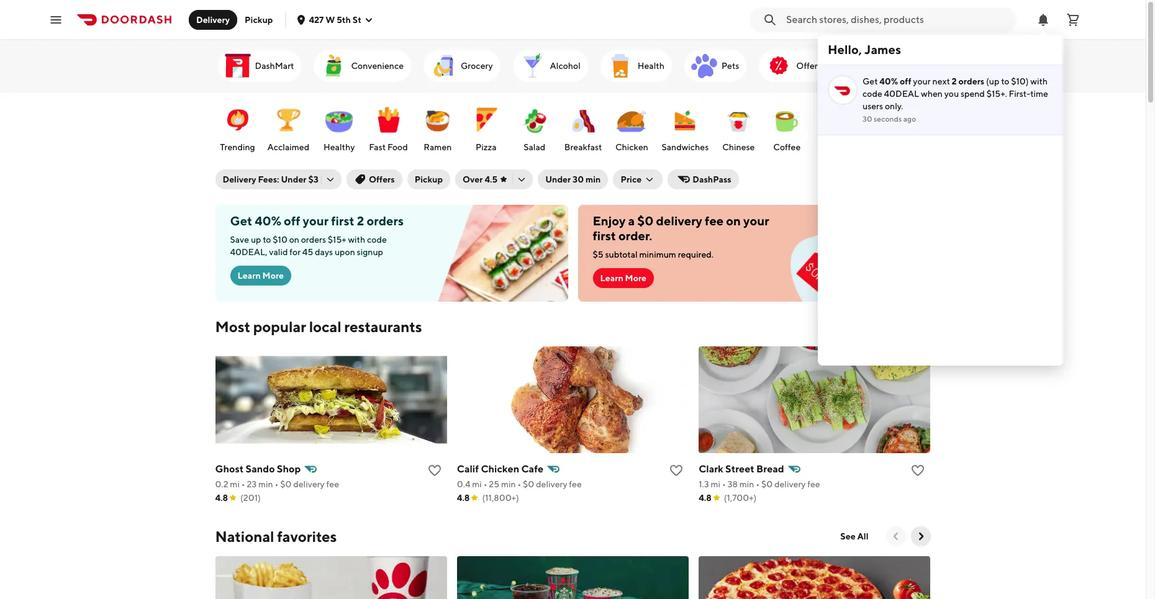 Task type: vqa. For each thing, say whether or not it's contained in the screenshot.
(up
yes



Task type: describe. For each thing, give the bounding box(es) containing it.
25
[[489, 480, 500, 490]]

23
[[247, 480, 257, 490]]

street
[[726, 464, 755, 475]]

clark
[[699, 464, 724, 475]]

min for clark street bread
[[740, 480, 755, 490]]

40% for get 40% off your first 2 orders
[[255, 214, 281, 228]]

subtotal
[[605, 250, 638, 260]]

1 horizontal spatial 30
[[863, 114, 873, 124]]

with inside save up to $10 on orders $15+ with code 40deal, valid for 45 days upon signup
[[348, 235, 365, 245]]

$15+
[[328, 235, 347, 245]]

get for get 40% off your next 2 orders
[[863, 76, 878, 86]]

fee inside enjoy a $0 delivery fee on your first order.
[[705, 214, 724, 228]]

to inside save up to $10 on orders $15+ with code 40deal, valid for 45 days upon signup
[[263, 235, 271, 245]]

delivery for delivery
[[196, 15, 230, 25]]

click to add this store to your saved list image
[[911, 464, 926, 478]]

427 w 5th st
[[309, 15, 362, 25]]

code inside save up to $10 on orders $15+ with code 40deal, valid for 45 days upon signup
[[367, 235, 387, 245]]

users
[[863, 101, 884, 111]]

offers inside 'link'
[[797, 61, 822, 71]]

$​0 for shop
[[280, 480, 292, 490]]

valid
[[269, 247, 288, 257]]

over 4.5 button
[[455, 170, 533, 190]]

national favorites link
[[215, 527, 337, 547]]

a
[[628, 214, 635, 228]]

grocery
[[461, 61, 493, 71]]

retail
[[879, 61, 902, 71]]

retail image
[[847, 51, 877, 81]]

1.3 mi • 38 min • $​0 delivery fee
[[699, 480, 821, 490]]

learn for enjoy a $0 delivery fee on your first order.
[[601, 273, 624, 283]]

orders inside save up to $10 on orders $15+ with code 40deal, valid for 45 days upon signup
[[301, 235, 326, 245]]

delivery for calif chicken cafe
[[536, 480, 568, 490]]

coffee
[[774, 142, 801, 152]]

delivery fees: under $3
[[223, 175, 319, 185]]

upon
[[335, 247, 355, 257]]

hello, james
[[828, 42, 902, 57]]

acclaimed link
[[265, 99, 312, 156]]

convenience image
[[319, 51, 349, 81]]

1 • from the left
[[242, 480, 245, 490]]

national
[[215, 528, 274, 546]]

4.8 for calif chicken cafe
[[457, 493, 470, 503]]

under 30 min button
[[538, 170, 609, 190]]

min for ghost sando shop
[[259, 480, 273, 490]]

national favorites
[[215, 528, 337, 546]]

fast
[[369, 142, 386, 152]]

under inside button
[[546, 175, 571, 185]]

get 40% off your first 2 orders
[[230, 214, 404, 228]]

calif chicken cafe
[[457, 464, 544, 475]]

0 vertical spatial chicken
[[616, 142, 649, 152]]

mi for ghost
[[230, 480, 240, 490]]

price
[[621, 175, 642, 185]]

0 items, open order cart image
[[1066, 12, 1081, 27]]

only.
[[885, 101, 904, 111]]

w
[[326, 15, 335, 25]]

open menu image
[[48, 12, 63, 27]]

$10)
[[1012, 76, 1029, 86]]

dashpass button
[[668, 170, 739, 190]]

off for next
[[900, 76, 912, 86]]

30 seconds ago
[[863, 114, 917, 124]]

off for first
[[284, 214, 300, 228]]

2 for first
[[357, 214, 364, 228]]

45
[[302, 247, 313, 257]]

5th
[[337, 15, 351, 25]]

hello,
[[828, 42, 862, 57]]

clark street bread
[[699, 464, 785, 475]]

most popular local restaurants
[[215, 318, 422, 336]]

get for get 40% off your first 2 orders
[[230, 214, 252, 228]]

cafe
[[522, 464, 544, 475]]

over
[[463, 175, 483, 185]]

(201)
[[241, 493, 261, 503]]

ago
[[904, 114, 917, 124]]

first inside enjoy a $0 delivery fee on your first order.
[[593, 229, 616, 243]]

next
[[933, 76, 951, 86]]

you
[[945, 89, 959, 99]]

save
[[230, 235, 249, 245]]

learn more button for a
[[593, 268, 654, 288]]

$3
[[308, 175, 319, 185]]

your for first
[[303, 214, 329, 228]]

spend
[[961, 89, 985, 99]]

local
[[309, 318, 341, 336]]

$​0 for bread
[[762, 480, 773, 490]]

notification bell image
[[1036, 12, 1051, 27]]

learn for get 40% off your first 2 orders
[[238, 271, 261, 281]]

on inside enjoy a $0 delivery fee on your first order.
[[727, 214, 741, 228]]

sandwiches
[[662, 142, 709, 152]]

$10
[[273, 235, 288, 245]]

min inside button
[[586, 175, 601, 185]]

pickup for pickup button to the bottom
[[415, 175, 443, 185]]

0 horizontal spatial first
[[331, 214, 355, 228]]

time
[[1031, 89, 1049, 99]]

convenience link
[[314, 50, 411, 82]]

mi for calif
[[472, 480, 482, 490]]

ramen
[[424, 142, 452, 152]]

st
[[353, 15, 362, 25]]

popular
[[253, 318, 306, 336]]

0.4 mi • 25 min • $​0 delivery fee
[[457, 480, 582, 490]]

on inside save up to $10 on orders $15+ with code 40deal, valid for 45 days upon signup
[[289, 235, 299, 245]]

1 under from the left
[[281, 175, 307, 185]]

delivery inside enjoy a $0 delivery fee on your first order.
[[656, 214, 703, 228]]

4 • from the left
[[518, 480, 521, 490]]

0.4
[[457, 480, 471, 490]]

learn more for a
[[601, 273, 647, 283]]

your for next
[[914, 76, 931, 86]]

5 • from the left
[[723, 480, 726, 490]]

restaurants
[[344, 318, 422, 336]]

38
[[728, 480, 738, 490]]

get 40% off your next 2 orders
[[863, 76, 985, 86]]

with inside (up to $10) with code 40deal when you spend $15+. first-time users only.
[[1031, 76, 1048, 86]]

(1,700+)
[[724, 493, 757, 503]]

save up to $10 on orders $15+ with code 40deal, valid for 45 days upon signup
[[230, 235, 387, 257]]

427 w 5th st button
[[297, 15, 374, 25]]

days
[[315, 247, 333, 257]]

favorites
[[277, 528, 337, 546]]

seconds
[[874, 114, 902, 124]]

pizza
[[476, 142, 497, 152]]

3 • from the left
[[484, 480, 487, 490]]

bread
[[757, 464, 785, 475]]

fee for ghost sando shop
[[327, 480, 339, 490]]

1 vertical spatial pickup button
[[407, 170, 450, 190]]



Task type: locate. For each thing, give the bounding box(es) containing it.
mi right 1.3
[[711, 480, 721, 490]]

dashmart image
[[223, 51, 253, 81]]

dashmart link
[[218, 50, 302, 82]]

to right (up
[[1002, 76, 1010, 86]]

offers link
[[759, 50, 829, 82]]

next button of carousel image
[[915, 531, 927, 543]]

click to add this store to your saved list image left calif
[[427, 464, 442, 478]]

your inside enjoy a $0 delivery fee on your first order.
[[744, 214, 770, 228]]

pets image
[[690, 51, 719, 81]]

0 vertical spatial first
[[331, 214, 355, 228]]

0 vertical spatial 2
[[952, 76, 957, 86]]

salad
[[524, 142, 546, 152]]

1 horizontal spatial $​0
[[523, 480, 534, 490]]

delivery left fees:
[[223, 175, 256, 185]]

1.3
[[699, 480, 709, 490]]

1 vertical spatial with
[[348, 235, 365, 245]]

min right 38
[[740, 480, 755, 490]]

1 vertical spatial 2
[[357, 214, 364, 228]]

2 up signup
[[357, 214, 364, 228]]

• down 'shop'
[[275, 480, 279, 490]]

your
[[914, 76, 931, 86], [303, 214, 329, 228], [744, 214, 770, 228]]

all
[[858, 532, 869, 542]]

2 vertical spatial orders
[[301, 235, 326, 245]]

2 horizontal spatial $​0
[[762, 480, 773, 490]]

0 horizontal spatial learn more
[[238, 271, 284, 281]]

30 down breakfast
[[573, 175, 584, 185]]

1 horizontal spatial get
[[863, 76, 878, 86]]

first-
[[1009, 89, 1031, 99]]

4.8 for ghost sando shop
[[215, 493, 228, 503]]

1 horizontal spatial orders
[[367, 214, 404, 228]]

learn more down 40deal,
[[238, 271, 284, 281]]

required.
[[678, 250, 714, 260]]

1 vertical spatial off
[[284, 214, 300, 228]]

offers down fast
[[369, 175, 395, 185]]

orders up spend
[[959, 76, 985, 86]]

0 horizontal spatial your
[[303, 214, 329, 228]]

0 horizontal spatial to
[[263, 235, 271, 245]]

alcohol
[[550, 61, 581, 71]]

learn more
[[238, 271, 284, 281], [601, 273, 647, 283]]

alcohol image
[[518, 51, 548, 81]]

orders up signup
[[367, 214, 404, 228]]

$5
[[593, 250, 604, 260]]

under down salad
[[546, 175, 571, 185]]

most popular local restaurants link
[[215, 317, 422, 337]]

grocery image
[[429, 51, 459, 81]]

click to add this store to your saved list image
[[427, 464, 442, 478], [669, 464, 684, 478]]

fee for clark street bread
[[808, 480, 821, 490]]

0 horizontal spatial chicken
[[481, 464, 520, 475]]

0 horizontal spatial mi
[[230, 480, 240, 490]]

1 vertical spatial pickup
[[415, 175, 443, 185]]

delivery up dashmart icon on the left of the page
[[196, 15, 230, 25]]

$​0 for cafe
[[523, 480, 534, 490]]

0 horizontal spatial learn more button
[[230, 266, 291, 286]]

0 horizontal spatial pickup button
[[237, 10, 280, 30]]

delivery down the bread at the bottom of page
[[775, 480, 806, 490]]

min
[[586, 175, 601, 185], [259, 480, 273, 490], [501, 480, 516, 490], [740, 480, 755, 490]]

1 vertical spatial delivery
[[223, 175, 256, 185]]

ghost sando shop
[[215, 464, 301, 475]]

4.8 for clark street bread
[[699, 493, 712, 503]]

2 mi from the left
[[472, 480, 482, 490]]

1 horizontal spatial 40%
[[880, 76, 899, 86]]

ghost
[[215, 464, 244, 475]]

learn more button for 40%
[[230, 266, 291, 286]]

health link
[[601, 50, 672, 82]]

2 • from the left
[[275, 480, 279, 490]]

pickup button
[[237, 10, 280, 30], [407, 170, 450, 190]]

4.8 down 0.2 at bottom
[[215, 493, 228, 503]]

3 mi from the left
[[711, 480, 721, 490]]

0 vertical spatial orders
[[959, 76, 985, 86]]

chicken up 25
[[481, 464, 520, 475]]

2 horizontal spatial 4.8
[[699, 493, 712, 503]]

0 horizontal spatial pickup
[[245, 15, 273, 25]]

40% up $10
[[255, 214, 281, 228]]

1 horizontal spatial off
[[900, 76, 912, 86]]

pets
[[722, 61, 740, 71]]

1 mi from the left
[[230, 480, 240, 490]]

dashmart
[[255, 61, 294, 71]]

2
[[952, 76, 957, 86], [357, 214, 364, 228]]

learn more down subtotal at the right top of the page
[[601, 273, 647, 283]]

1 horizontal spatial under
[[546, 175, 571, 185]]

1 horizontal spatial 4.8
[[457, 493, 470, 503]]

(up to $10) with code 40deal when you spend $15+. first-time users only.
[[863, 76, 1049, 111]]

pickup button up dashmart link
[[237, 10, 280, 30]]

0 horizontal spatial 30
[[573, 175, 584, 185]]

$5 subtotal minimum required.
[[593, 250, 714, 260]]

0 vertical spatial with
[[1031, 76, 1048, 86]]

min for calif chicken cafe
[[501, 480, 516, 490]]

trending
[[220, 142, 255, 152]]

more down subtotal at the right top of the page
[[625, 273, 647, 283]]

1 horizontal spatial click to add this store to your saved list image
[[669, 464, 684, 478]]

4.8 down 1.3
[[699, 493, 712, 503]]

2 up the you
[[952, 76, 957, 86]]

2 $​0 from the left
[[523, 480, 534, 490]]

0 horizontal spatial get
[[230, 214, 252, 228]]

• down the bread at the bottom of page
[[756, 480, 760, 490]]

1 vertical spatial 30
[[573, 175, 584, 185]]

1 horizontal spatial your
[[744, 214, 770, 228]]

more for a
[[625, 273, 647, 283]]

0 vertical spatial on
[[727, 214, 741, 228]]

Store search: begin typing to search for stores available on DoorDash text field
[[787, 13, 1009, 26]]

pickup down ramen
[[415, 175, 443, 185]]

2 4.8 from the left
[[457, 493, 470, 503]]

get up users
[[863, 76, 878, 86]]

• up '(11,800+)'
[[518, 480, 521, 490]]

1 horizontal spatial mi
[[472, 480, 482, 490]]

delivery button
[[189, 10, 237, 30]]

healthy
[[324, 142, 355, 152]]

fee
[[705, 214, 724, 228], [327, 480, 339, 490], [569, 480, 582, 490], [808, 480, 821, 490]]

min right 25
[[501, 480, 516, 490]]

1 horizontal spatial pickup
[[415, 175, 443, 185]]

30 inside under 30 min button
[[573, 175, 584, 185]]

more for 40%
[[263, 271, 284, 281]]

1 horizontal spatial to
[[1002, 76, 1010, 86]]

get up save at the left top of page
[[230, 214, 252, 228]]

0 horizontal spatial orders
[[301, 235, 326, 245]]

for
[[290, 247, 301, 257]]

delivery down cafe
[[536, 480, 568, 490]]

see all link
[[833, 527, 876, 547]]

$​0
[[280, 480, 292, 490], [523, 480, 534, 490], [762, 480, 773, 490]]

more down valid
[[263, 271, 284, 281]]

1 horizontal spatial pickup button
[[407, 170, 450, 190]]

0 horizontal spatial with
[[348, 235, 365, 245]]

0 horizontal spatial code
[[367, 235, 387, 245]]

learn more for 40%
[[238, 271, 284, 281]]

orders for get 40% off your first 2 orders
[[367, 214, 404, 228]]

learn down subtotal at the right top of the page
[[601, 273, 624, 283]]

0 vertical spatial 40%
[[880, 76, 899, 86]]

0 vertical spatial offers
[[797, 61, 822, 71]]

pickup button down ramen
[[407, 170, 450, 190]]

1 $​0 from the left
[[280, 480, 292, 490]]

4.8 down 0.4
[[457, 493, 470, 503]]

code up signup
[[367, 235, 387, 245]]

code
[[863, 89, 883, 99], [367, 235, 387, 245]]

convenience
[[351, 61, 404, 71]]

fee for calif chicken cafe
[[569, 480, 582, 490]]

0 horizontal spatial off
[[284, 214, 300, 228]]

2 horizontal spatial orders
[[959, 76, 985, 86]]

1 vertical spatial first
[[593, 229, 616, 243]]

0 horizontal spatial $​0
[[280, 480, 292, 490]]

1 horizontal spatial with
[[1031, 76, 1048, 86]]

delivery right $0
[[656, 214, 703, 228]]

1 horizontal spatial offers
[[797, 61, 822, 71]]

0 horizontal spatial on
[[289, 235, 299, 245]]

dashpass
[[693, 175, 732, 185]]

orders up 45
[[301, 235, 326, 245]]

catering image
[[927, 51, 957, 81]]

enjoy
[[593, 214, 626, 228]]

4.5
[[485, 175, 498, 185]]

2 horizontal spatial your
[[914, 76, 931, 86]]

code inside (up to $10) with code 40deal when you spend $15+. first-time users only.
[[863, 89, 883, 99]]

next button of carousel image
[[925, 60, 937, 72]]

learn down 40deal,
[[238, 271, 261, 281]]

1 vertical spatial get
[[230, 214, 252, 228]]

on up for
[[289, 235, 299, 245]]

to inside (up to $10) with code 40deal when you spend $15+. first-time users only.
[[1002, 76, 1010, 86]]

mi right 0.4
[[472, 480, 482, 490]]

mi for clark
[[711, 480, 721, 490]]

click to add this store to your saved list image for calif chicken cafe
[[669, 464, 684, 478]]

0.2 mi • 23 min • $​0 delivery fee
[[215, 480, 339, 490]]

minimum
[[640, 250, 677, 260]]

on down the dashpass
[[727, 214, 741, 228]]

3 $​0 from the left
[[762, 480, 773, 490]]

up
[[251, 235, 261, 245]]

delivery
[[656, 214, 703, 228], [293, 480, 325, 490], [536, 480, 568, 490], [775, 480, 806, 490]]

0 vertical spatial get
[[863, 76, 878, 86]]

health image
[[606, 51, 636, 81]]

30
[[863, 114, 873, 124], [573, 175, 584, 185]]

$0
[[638, 214, 654, 228]]

to right up
[[263, 235, 271, 245]]

1 horizontal spatial on
[[727, 214, 741, 228]]

1 horizontal spatial learn more
[[601, 273, 647, 283]]

0 vertical spatial pickup
[[245, 15, 273, 25]]

0 horizontal spatial 40%
[[255, 214, 281, 228]]

when
[[921, 89, 943, 99]]

1 vertical spatial chicken
[[481, 464, 520, 475]]

mi right 0.2 at bottom
[[230, 480, 240, 490]]

1 horizontal spatial code
[[863, 89, 883, 99]]

1 horizontal spatial more
[[625, 273, 647, 283]]

1 4.8 from the left
[[215, 493, 228, 503]]

min right 23 at the bottom left
[[259, 480, 273, 490]]

offers button
[[347, 170, 402, 190]]

pickup
[[245, 15, 273, 25], [415, 175, 443, 185]]

0 vertical spatial code
[[863, 89, 883, 99]]

(11,800+)
[[482, 493, 519, 503]]

with up upon
[[348, 235, 365, 245]]

pickup right delivery button
[[245, 15, 273, 25]]

$​0 down cafe
[[523, 480, 534, 490]]

• left 38
[[723, 480, 726, 490]]

learn more button down subtotal at the right top of the page
[[593, 268, 654, 288]]

1 vertical spatial orders
[[367, 214, 404, 228]]

2 horizontal spatial mi
[[711, 480, 721, 490]]

with up time
[[1031, 76, 1048, 86]]

1 vertical spatial to
[[263, 235, 271, 245]]

1 horizontal spatial first
[[593, 229, 616, 243]]

1 horizontal spatial 2
[[952, 76, 957, 86]]

under 30 min
[[546, 175, 601, 185]]

delivery inside button
[[196, 15, 230, 25]]

orders for get 40% off your next 2 orders
[[959, 76, 985, 86]]

previous button of carousel image
[[890, 531, 902, 543]]

1 click to add this store to your saved list image from the left
[[427, 464, 442, 478]]

see all
[[841, 532, 869, 542]]

off
[[900, 76, 912, 86], [284, 214, 300, 228]]

0 vertical spatial off
[[900, 76, 912, 86]]

off up $10
[[284, 214, 300, 228]]

see
[[841, 532, 856, 542]]

0 horizontal spatial under
[[281, 175, 307, 185]]

40deal,
[[230, 247, 267, 257]]

trending link
[[217, 99, 259, 156]]

delivery for ghost sando shop
[[293, 480, 325, 490]]

offers inside button
[[369, 175, 395, 185]]

price button
[[613, 170, 663, 190]]

click to add this store to your saved list image for ghost sando shop
[[427, 464, 442, 478]]

1 horizontal spatial learn
[[601, 273, 624, 283]]

6 • from the left
[[756, 480, 760, 490]]

food
[[388, 142, 408, 152]]

click to add this store to your saved list image left clark on the right bottom of the page
[[669, 464, 684, 478]]

0 vertical spatial delivery
[[196, 15, 230, 25]]

delivery for delivery fees: under $3
[[223, 175, 256, 185]]

0 horizontal spatial learn
[[238, 271, 261, 281]]

orders
[[959, 76, 985, 86], [367, 214, 404, 228], [301, 235, 326, 245]]

2 click to add this store to your saved list image from the left
[[669, 464, 684, 478]]

offers right offers image on the top right of page
[[797, 61, 822, 71]]

under left $3
[[281, 175, 307, 185]]

1 vertical spatial 40%
[[255, 214, 281, 228]]

pickup for leftmost pickup button
[[245, 15, 273, 25]]

$​0 down 'shop'
[[280, 480, 292, 490]]

1 vertical spatial on
[[289, 235, 299, 245]]

delivery for clark street bread
[[775, 480, 806, 490]]

0 horizontal spatial offers
[[369, 175, 395, 185]]

40% down 'retail'
[[880, 76, 899, 86]]

1 vertical spatial code
[[367, 235, 387, 245]]

retail link
[[842, 50, 910, 82]]

enjoy a $0 delivery fee on your first order.
[[593, 214, 770, 243]]

james
[[865, 42, 902, 57]]

order.
[[619, 229, 653, 243]]

0 horizontal spatial click to add this store to your saved list image
[[427, 464, 442, 478]]

fees:
[[258, 175, 279, 185]]

30 down users
[[863, 114, 873, 124]]

code up users
[[863, 89, 883, 99]]

2 under from the left
[[546, 175, 571, 185]]

1 horizontal spatial chicken
[[616, 142, 649, 152]]

off up 40deal
[[900, 76, 912, 86]]

1 horizontal spatial learn more button
[[593, 268, 654, 288]]

chicken
[[616, 142, 649, 152], [481, 464, 520, 475]]

first
[[331, 214, 355, 228], [593, 229, 616, 243]]

with
[[1031, 76, 1048, 86], [348, 235, 365, 245]]

2 for next
[[952, 76, 957, 86]]

offers image
[[764, 51, 794, 81]]

0 horizontal spatial 4.8
[[215, 493, 228, 503]]

min down breakfast
[[586, 175, 601, 185]]

first up $15+ at the top left of the page
[[331, 214, 355, 228]]

1 vertical spatial offers
[[369, 175, 395, 185]]

shop
[[277, 464, 301, 475]]

acclaimed
[[267, 142, 310, 152]]

chinese
[[723, 142, 755, 152]]

0 vertical spatial to
[[1002, 76, 1010, 86]]

3 4.8 from the left
[[699, 493, 712, 503]]

first down the enjoy
[[593, 229, 616, 243]]

0 vertical spatial 30
[[863, 114, 873, 124]]

$​0 down the bread at the bottom of page
[[762, 480, 773, 490]]

0.2
[[215, 480, 228, 490]]

mi
[[230, 480, 240, 490], [472, 480, 482, 490], [711, 480, 721, 490]]

delivery down 'shop'
[[293, 480, 325, 490]]

more
[[263, 271, 284, 281], [625, 273, 647, 283]]

learn more button down 40deal,
[[230, 266, 291, 286]]

• left 25
[[484, 480, 487, 490]]

over 4.5
[[463, 175, 498, 185]]

chicken up 'price'
[[616, 142, 649, 152]]

0 horizontal spatial more
[[263, 271, 284, 281]]

0 vertical spatial pickup button
[[237, 10, 280, 30]]

• left 23 at the bottom left
[[242, 480, 245, 490]]

0 horizontal spatial 2
[[357, 214, 364, 228]]

health
[[638, 61, 665, 71]]

•
[[242, 480, 245, 490], [275, 480, 279, 490], [484, 480, 487, 490], [518, 480, 521, 490], [723, 480, 726, 490], [756, 480, 760, 490]]

40% for get 40% off your next 2 orders
[[880, 76, 899, 86]]

pets link
[[685, 50, 747, 82]]

breakfast
[[565, 142, 602, 152]]



